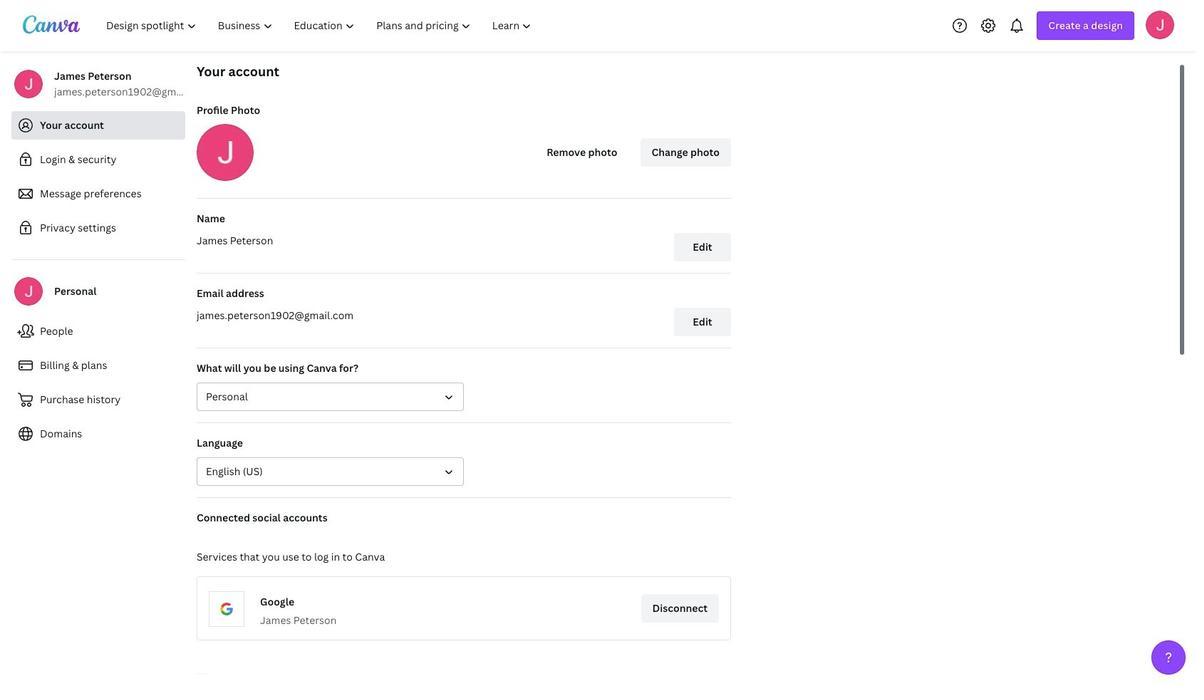 Task type: vqa. For each thing, say whether or not it's contained in the screenshot.
list
no



Task type: describe. For each thing, give the bounding box(es) containing it.
james peterson image
[[1146, 10, 1175, 39]]



Task type: locate. For each thing, give the bounding box(es) containing it.
None button
[[197, 383, 464, 411]]

Language: English (US) button
[[197, 458, 464, 486]]

top level navigation element
[[97, 11, 544, 40]]



